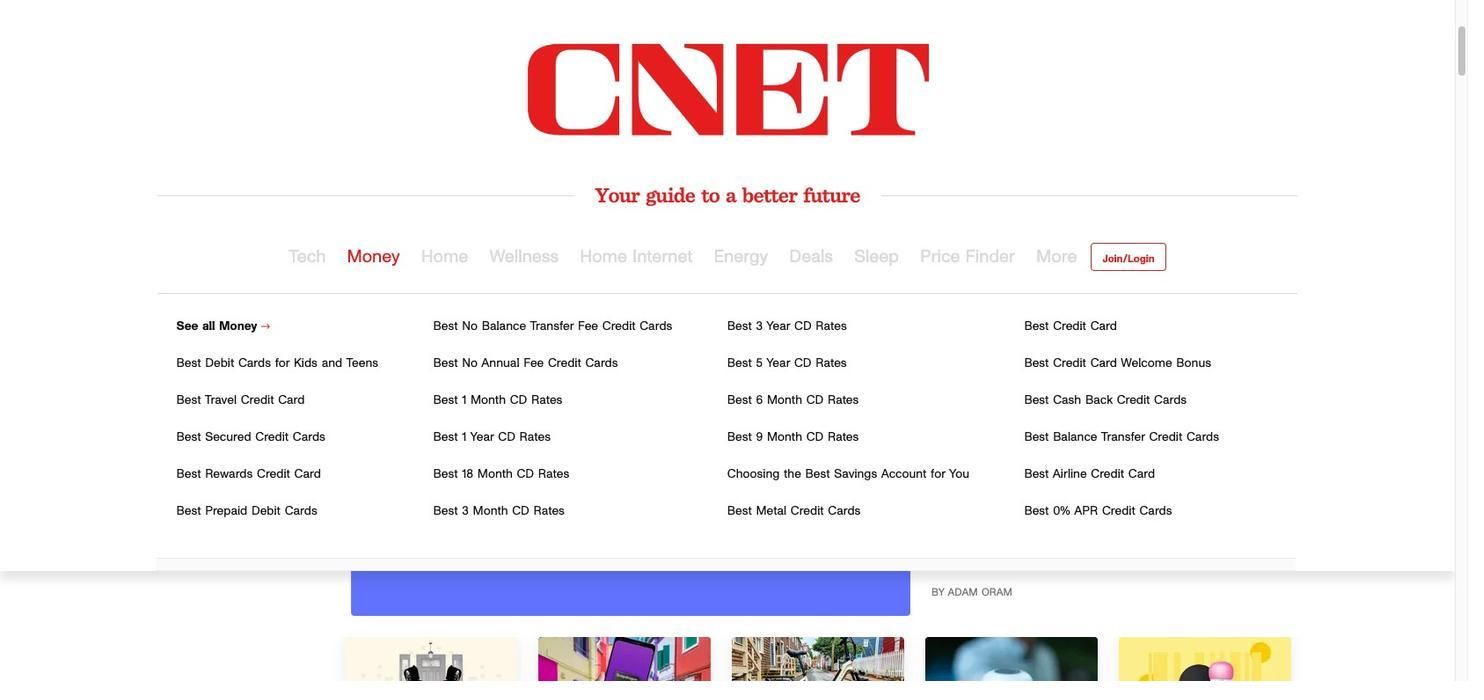 Task type: vqa. For each thing, say whether or not it's contained in the screenshot.
top NO
yes



Task type: locate. For each thing, give the bounding box(es) containing it.
best for best debit cards for kids and teens
[[176, 357, 201, 370]]

1 horizontal spatial money
[[347, 248, 400, 266]]

1 horizontal spatial deals
[[1006, 334, 1073, 368]]

2023 inside black friday 2023 live blog: early deals vetted by experts
[[1096, 300, 1157, 334]]

month right 9
[[768, 431, 803, 444]]

and right kids
[[322, 357, 343, 370]]

home for home internet
[[580, 248, 628, 266]]

0 vertical spatial no
[[462, 320, 478, 333]]

no
[[462, 320, 478, 333], [462, 357, 478, 370]]

rates up 'best 9 month cd rates'
[[828, 394, 859, 407]]

best no annual fee credit cards link
[[434, 357, 618, 370]]

best 0% apr credit cards link
[[1025, 505, 1173, 518]]

best for best secured credit cards
[[176, 431, 201, 444]]

17,
[[206, 293, 230, 319]]

year for 1
[[471, 431, 494, 444]]

3 up '5'
[[757, 320, 763, 333]]

choosing the best savings account for you
[[728, 468, 970, 481]]

and up the hunters.
[[1144, 514, 1168, 528]]

from
[[997, 533, 1026, 547]]

cd for best 18 month cd rates
[[517, 468, 534, 481]]

1 no from the top
[[462, 320, 478, 333]]

best for best cash back credit cards
[[1025, 394, 1050, 407]]

best for best no annual fee credit cards
[[434, 357, 458, 370]]

cd up best 5 year cd rates link
[[795, 320, 812, 333]]

picked
[[1210, 514, 1251, 528]]

best
[[434, 320, 458, 333], [728, 320, 752, 333], [1025, 320, 1050, 333], [176, 357, 201, 370], [434, 357, 458, 370], [728, 357, 752, 370], [1025, 357, 1050, 370], [176, 394, 201, 407], [434, 394, 458, 407], [728, 394, 752, 407], [1025, 394, 1050, 407], [176, 431, 201, 444], [434, 431, 458, 444], [728, 431, 752, 444], [1025, 431, 1050, 444], [176, 468, 201, 481], [434, 468, 458, 481], [806, 468, 831, 481], [1025, 468, 1050, 481], [176, 505, 201, 518], [434, 505, 458, 518], [728, 505, 752, 518], [1025, 505, 1050, 518]]

2023 up sheet
[[237, 293, 282, 319]]

shop trending black friday sales and hand-picked discounts from our expert deal hunters.
[[932, 514, 1251, 547]]

learn
[[158, 371, 184, 382]]

1 horizontal spatial black
[[1026, 514, 1061, 528]]

travel
[[205, 394, 237, 407]]

card for best rewards credit card
[[294, 468, 321, 481]]

debit right the prepaid
[[252, 505, 281, 518]]

best 18 month cd rates
[[434, 468, 570, 481]]

year up best 5 year cd rates link
[[767, 320, 791, 333]]

card up best cash back credit cards link
[[1091, 357, 1118, 370]]

deals down best credit card
[[1006, 334, 1073, 368]]

2 home from the left
[[580, 248, 628, 266]]

best prepaid debit cards
[[176, 505, 317, 518]]

friday inside shop trending black friday sales and hand-picked discounts from our expert deal hunters.
[[1065, 514, 1103, 528]]

1 vertical spatial 3
[[462, 505, 469, 518]]

best rewards credit card
[[176, 468, 321, 481]]

cd
[[795, 320, 812, 333], [795, 357, 812, 370], [510, 394, 527, 407], [807, 394, 824, 407], [498, 431, 516, 444], [807, 431, 824, 444], [517, 468, 534, 481], [512, 505, 530, 518]]

cd up best 3 month cd rates link
[[517, 468, 534, 481]]

our
[[1031, 533, 1051, 547]]

credit up "best rewards credit card" link
[[256, 431, 289, 444]]

1 horizontal spatial 3
[[757, 320, 763, 333]]

cd down 'best no annual fee credit cards' link
[[510, 394, 527, 407]]

rates up best 18 month cd rates "link"
[[520, 431, 551, 444]]

1
[[462, 394, 467, 407], [462, 431, 467, 444]]

0 horizontal spatial 2023
[[237, 293, 282, 319]]

1 vertical spatial money
[[219, 320, 257, 333]]

0 horizontal spatial debit
[[205, 357, 234, 370]]

rates up best 3 month cd rates link
[[539, 468, 570, 481]]

best for best 1 year cd rates
[[434, 431, 458, 444]]

friday up expert
[[1065, 514, 1103, 528]]

balance
[[482, 320, 526, 333], [1054, 431, 1098, 444]]

1 vertical spatial year
[[767, 357, 791, 370]]

year up 18
[[471, 431, 494, 444]]

transfer up 'best no annual fee credit cards' link
[[530, 320, 574, 333]]

for left kids
[[275, 357, 290, 370]]

best travel credit card
[[176, 394, 305, 407]]

0 horizontal spatial transfer
[[530, 320, 574, 333]]

cd for best 6 month cd rates
[[807, 394, 824, 407]]

trending
[[970, 514, 1022, 528]]

black inside black friday 2023 live blog: early deals vetted by experts
[[932, 300, 999, 334]]

best travel credit card link
[[176, 394, 305, 407]]

month for 1
[[471, 394, 506, 407]]

0 horizontal spatial money
[[219, 320, 257, 333]]

no left annual
[[462, 357, 478, 370]]

cards
[[640, 320, 673, 333], [238, 357, 271, 370], [586, 357, 618, 370], [1155, 394, 1187, 407], [293, 431, 326, 444], [1187, 431, 1220, 444], [285, 505, 317, 518], [829, 505, 861, 518], [1140, 505, 1173, 518]]

money
[[347, 248, 400, 266], [219, 320, 257, 333]]

best debit cards for kids and teens
[[176, 357, 379, 370]]

0 horizontal spatial for
[[275, 357, 290, 370]]

month for 6
[[768, 394, 803, 407]]

rates up best 5 year cd rates link
[[816, 320, 847, 333]]

best 3 year cd rates link
[[728, 320, 847, 333]]

cash
[[1054, 394, 1082, 407]]

home left wellness
[[421, 248, 469, 266]]

finder
[[966, 248, 1016, 266]]

price finder link
[[921, 229, 1016, 285]]

0 vertical spatial 3
[[757, 320, 763, 333]]

0 vertical spatial black
[[932, 300, 999, 334]]

black
[[932, 300, 999, 334], [1026, 514, 1061, 528]]

rates
[[816, 320, 847, 333], [816, 357, 847, 370], [532, 394, 563, 407], [828, 394, 859, 407], [520, 431, 551, 444], [828, 431, 859, 444], [539, 468, 570, 481], [534, 505, 565, 518]]

1 vertical spatial and
[[1144, 514, 1168, 528]]

and
[[322, 357, 343, 370], [1144, 514, 1168, 528]]

shop
[[932, 514, 965, 528]]

rates down 'best no annual fee credit cards' link
[[532, 394, 563, 407]]

best 3 month cd rates link
[[434, 505, 565, 518]]

0 vertical spatial year
[[767, 320, 791, 333]]

1 home from the left
[[421, 248, 469, 266]]

0 horizontal spatial balance
[[482, 320, 526, 333]]

money up sheet
[[219, 320, 257, 333]]

1 horizontal spatial home
[[580, 248, 628, 266]]

0 horizontal spatial 3
[[462, 505, 469, 518]]

best for best credit card
[[1025, 320, 1050, 333]]

month up best 1 year cd rates link
[[471, 394, 506, 407]]

cd down best 18 month cd rates
[[512, 505, 530, 518]]

month right 6
[[768, 394, 803, 407]]

rates for best 5 year cd rates
[[816, 357, 847, 370]]

all
[[202, 320, 215, 333]]

cd down best 6 month cd rates link
[[807, 431, 824, 444]]

1 1 from the top
[[462, 394, 467, 407]]

deals inside black friday 2023 live blog: early deals vetted by experts
[[1006, 334, 1073, 368]]

best for best credit card welcome bonus
[[1025, 357, 1050, 370]]

3 for month
[[462, 505, 469, 518]]

best rewards credit card link
[[176, 468, 321, 481]]

cd for best 3 month cd rates
[[512, 505, 530, 518]]

card down best debit cards for kids and teens
[[278, 394, 305, 407]]

see all money link
[[176, 320, 270, 333]]

1 vertical spatial friday
[[1065, 514, 1103, 528]]

oram
[[982, 587, 1013, 597]]

0 horizontal spatial and
[[322, 357, 343, 370]]

3 down 18
[[462, 505, 469, 518]]

home internet
[[580, 248, 693, 266]]

1 horizontal spatial debit
[[252, 505, 281, 518]]

0 vertical spatial 1
[[462, 394, 467, 407]]

rates for best 6 month cd rates
[[828, 394, 859, 407]]

fee up 'best no annual fee credit cards' link
[[578, 320, 599, 333]]

credit up deal
[[1103, 505, 1136, 518]]

rates up best 6 month cd rates link
[[816, 357, 847, 370]]

1 vertical spatial balance
[[1054, 431, 1098, 444]]

best credit card welcome bonus link
[[1025, 357, 1212, 370]]

best airline credit card link
[[1025, 468, 1156, 481]]

no up 'best no annual fee credit cards' link
[[462, 320, 478, 333]]

balance up airline
[[1054, 431, 1098, 444]]

2 vertical spatial year
[[471, 431, 494, 444]]

9
[[757, 431, 763, 444]]

back
[[1086, 394, 1113, 407]]

2023 up best credit card welcome bonus link at the right bottom of page
[[1096, 300, 1157, 334]]

price
[[921, 248, 961, 266]]

rates for best 18 month cd rates
[[539, 468, 570, 481]]

1 horizontal spatial and
[[1144, 514, 1168, 528]]

1 up best 1 year cd rates link
[[462, 394, 467, 407]]

1 vertical spatial deals
[[1006, 334, 1073, 368]]

experts
[[932, 367, 1027, 401]]

nov. 17, 2023
[[158, 293, 282, 319]]

cd for best 3 year cd rates
[[795, 320, 812, 333]]

2 1 from the top
[[462, 431, 467, 444]]

transfer down best cash back credit cards link
[[1102, 431, 1146, 444]]

rates up choosing the best savings account for you
[[828, 431, 859, 444]]

year
[[767, 320, 791, 333], [767, 357, 791, 370], [471, 431, 494, 444]]

black friday 2023 live blog: early deals vetted by experts
[[932, 300, 1286, 401]]

2 no from the top
[[462, 357, 478, 370]]

credit right the metal
[[791, 505, 824, 518]]

debit
[[205, 357, 234, 370], [252, 505, 281, 518]]

friday
[[1008, 300, 1088, 334], [1065, 514, 1103, 528]]

cd up best 6 month cd rates link
[[795, 357, 812, 370]]

0 vertical spatial fee
[[578, 320, 599, 333]]

0 horizontal spatial fee
[[524, 357, 544, 370]]

cd up best 18 month cd rates "link"
[[498, 431, 516, 444]]

best 5 year cd rates
[[728, 357, 847, 370]]

best for best 6 month cd rates
[[728, 394, 752, 407]]

vetted
[[1082, 334, 1162, 368]]

balance up annual
[[482, 320, 526, 333]]

best for best 3 year cd rates
[[728, 320, 752, 333]]

cd up best 9 month cd rates link
[[807, 394, 824, 407]]

card down best balance transfer credit cards link
[[1129, 468, 1156, 481]]

1 vertical spatial no
[[462, 357, 478, 370]]

fee
[[578, 320, 599, 333], [524, 357, 544, 370]]

credit down best secured credit cards link
[[257, 468, 290, 481]]

1 horizontal spatial transfer
[[1102, 431, 1146, 444]]

2023 for friday
[[1096, 300, 1157, 334]]

year for 3
[[767, 320, 791, 333]]

for left you
[[931, 468, 946, 481]]

credit down best cash back credit cards link
[[1150, 431, 1183, 444]]

0 horizontal spatial deals
[[790, 248, 834, 266]]

credit down learn more link
[[241, 394, 274, 407]]

best cash back credit cards link
[[1025, 394, 1187, 407]]

cd for best 9 month cd rates
[[807, 431, 824, 444]]

your
[[595, 182, 640, 208]]

0 vertical spatial friday
[[1008, 300, 1088, 334]]

money right tech
[[347, 248, 400, 266]]

nov.
[[158, 293, 199, 319]]

month right 18
[[478, 468, 513, 481]]

debit down cheat
[[205, 357, 234, 370]]

1 vertical spatial fee
[[524, 357, 544, 370]]

rates for best 1 month cd rates
[[532, 394, 563, 407]]

rates down best 18 month cd rates "link"
[[534, 505, 565, 518]]

apr
[[1075, 505, 1099, 518]]

you
[[950, 468, 970, 481]]

deals down future
[[790, 248, 834, 266]]

0 vertical spatial deals
[[790, 248, 834, 266]]

best cash back credit cards
[[1025, 394, 1187, 407]]

month down best 18 month cd rates
[[473, 505, 508, 518]]

home left internet
[[580, 248, 628, 266]]

1 vertical spatial black
[[1026, 514, 1061, 528]]

year right '5'
[[767, 357, 791, 370]]

a
[[726, 182, 736, 208]]

best 0% apr credit cards
[[1025, 505, 1173, 518]]

best for best travel credit card
[[176, 394, 201, 407]]

1 vertical spatial debit
[[252, 505, 281, 518]]

best balance transfer credit cards
[[1025, 431, 1220, 444]]

0 vertical spatial and
[[322, 357, 343, 370]]

credit down best credit card
[[1054, 357, 1087, 370]]

fee right annual
[[524, 357, 544, 370]]

3
[[757, 320, 763, 333], [462, 505, 469, 518]]

0 horizontal spatial black
[[932, 300, 999, 334]]

black down price finder
[[932, 300, 999, 334]]

1 horizontal spatial 2023
[[1096, 300, 1157, 334]]

card down best secured credit cards link
[[294, 468, 321, 481]]

0 vertical spatial money
[[347, 248, 400, 266]]

6
[[757, 394, 763, 407]]

0 horizontal spatial home
[[421, 248, 469, 266]]

the
[[784, 468, 802, 481]]

friday down more
[[1008, 300, 1088, 334]]

best 6 month cd rates link
[[728, 394, 859, 407]]

and inside shop trending black friday sales and hand-picked discounts from our expert deal hunters.
[[1144, 514, 1168, 528]]

1 horizontal spatial balance
[[1054, 431, 1098, 444]]

black up our
[[1026, 514, 1061, 528]]

for
[[275, 357, 290, 370], [931, 468, 946, 481]]

0 vertical spatial balance
[[482, 320, 526, 333]]

best 5 year cd rates link
[[728, 357, 847, 370]]

1 up 18
[[462, 431, 467, 444]]

1 vertical spatial 1
[[462, 431, 467, 444]]

price finder
[[921, 248, 1016, 266]]

1 vertical spatial for
[[931, 468, 946, 481]]

secured
[[205, 431, 251, 444]]



Task type: describe. For each thing, give the bounding box(es) containing it.
best for best 3 month cd rates
[[434, 505, 458, 518]]

credit right back
[[1117, 394, 1151, 407]]

no for balance
[[462, 320, 478, 333]]

and for hand-
[[1144, 514, 1168, 528]]

best for best metal credit cards
[[728, 505, 752, 518]]

learn more link
[[158, 364, 330, 389]]

rewards
[[205, 468, 253, 481]]

see all money
[[176, 320, 261, 333]]

hunters.
[[1131, 533, 1182, 547]]

prepaid
[[205, 505, 248, 518]]

best prepaid debit cards link
[[176, 505, 317, 518]]

your guide to a better future
[[595, 182, 860, 208]]

cd for best 1 year cd rates
[[498, 431, 516, 444]]

black inside shop trending black friday sales and hand-picked discounts from our expert deal hunters.
[[1026, 514, 1061, 528]]

best 18 month cd rates link
[[434, 468, 570, 481]]

tech
[[289, 248, 326, 266]]

more
[[1037, 248, 1078, 266]]

5
[[757, 357, 763, 370]]

1 for year
[[462, 431, 467, 444]]

discounts
[[932, 533, 993, 547]]

friday inside black friday 2023 live blog: early deals vetted by experts
[[1008, 300, 1088, 334]]

best for best balance transfer credit cards
[[1025, 431, 1050, 444]]

best for best 5 year cd rates
[[728, 357, 752, 370]]

savings
[[835, 468, 878, 481]]

guide
[[646, 182, 695, 208]]

rates for best 3 year cd rates
[[816, 320, 847, 333]]

best for best airline credit card
[[1025, 468, 1050, 481]]

cd for best 1 month cd rates
[[510, 394, 527, 407]]

card for best airline credit card
[[1129, 468, 1156, 481]]

best secured credit cards
[[176, 431, 326, 444]]

best credit card
[[1025, 320, 1118, 333]]

best for best prepaid debit cards
[[176, 505, 201, 518]]

wellness
[[490, 248, 559, 266]]

best secured credit cards link
[[176, 431, 326, 444]]

credit down best no balance transfer fee credit cards
[[548, 357, 582, 370]]

17
[[182, 335, 192, 348]]

rates for best 1 year cd rates
[[520, 431, 551, 444]]

energy
[[714, 248, 769, 266]]

live
[[1165, 300, 1218, 334]]

best for best 1 month cd rates
[[434, 394, 458, 407]]

1 vertical spatial transfer
[[1102, 431, 1146, 444]]

adam
[[948, 587, 978, 597]]

1 for month
[[462, 394, 467, 407]]

0 vertical spatial debit
[[205, 357, 234, 370]]

cd for best 5 year cd rates
[[795, 357, 812, 370]]

and for teens
[[322, 357, 343, 370]]

2023 for 17,
[[237, 293, 282, 319]]

card up the vetted
[[1091, 320, 1118, 333]]

deal
[[1100, 533, 1127, 547]]

rates for best 9 month cd rates
[[828, 431, 859, 444]]

to
[[702, 182, 720, 208]]

account
[[882, 468, 927, 481]]

month for 3
[[473, 505, 508, 518]]

best 1 year cd rates
[[434, 431, 551, 444]]

credit down home internet
[[603, 320, 636, 333]]

choosing the best savings account for you link
[[728, 468, 970, 481]]

best 1 year cd rates link
[[434, 431, 551, 444]]

month for 9
[[768, 431, 803, 444]]

month for 18
[[478, 468, 513, 481]]

home for home
[[421, 248, 469, 266]]

best 1 month cd rates
[[434, 394, 563, 407]]

3 for year
[[757, 320, 763, 333]]

more
[[188, 371, 213, 382]]

best no annual fee credit cards
[[434, 357, 618, 370]]

cheat
[[196, 335, 229, 348]]

credit right airline
[[1092, 468, 1125, 481]]

ios 17 cheat sheet
[[158, 335, 265, 348]]

best metal credit cards
[[728, 505, 861, 518]]

black friday live blog 2023 2.png image
[[351, 301, 911, 616]]

annual
[[482, 357, 520, 370]]

teens
[[346, 357, 379, 370]]

by
[[932, 587, 945, 597]]

best 6 month cd rates
[[728, 394, 859, 407]]

0 vertical spatial transfer
[[530, 320, 574, 333]]

0 vertical spatial for
[[275, 357, 290, 370]]

best credit card welcome bonus
[[1025, 357, 1212, 370]]

hand-
[[1173, 514, 1210, 528]]

sheet
[[233, 335, 265, 348]]

card for best travel credit card
[[278, 394, 305, 407]]

ios
[[158, 335, 177, 348]]

no for annual
[[462, 357, 478, 370]]

best for best rewards credit card
[[176, 468, 201, 481]]

best for best 9 month cd rates
[[728, 431, 752, 444]]

best airline credit card
[[1025, 468, 1156, 481]]

best no balance transfer fee credit cards
[[434, 320, 673, 333]]

best for best no balance transfer fee credit cards
[[434, 320, 458, 333]]

choosing
[[728, 468, 780, 481]]

0%
[[1054, 505, 1071, 518]]

1 horizontal spatial fee
[[578, 320, 599, 333]]

best debit cards for kids and teens link
[[176, 357, 379, 370]]

by
[[1171, 334, 1200, 368]]

best for best 0% apr credit cards
[[1025, 505, 1050, 518]]

expert
[[1056, 533, 1095, 547]]

blog:
[[1226, 300, 1286, 334]]

year for 5
[[767, 357, 791, 370]]

1 horizontal spatial for
[[931, 468, 946, 481]]

join/login
[[1103, 253, 1155, 264]]

rates for best 3 month cd rates
[[534, 505, 565, 518]]

learn more
[[158, 371, 213, 382]]

see
[[176, 320, 198, 333]]

best no balance transfer fee credit cards link
[[434, 320, 673, 333]]

early
[[932, 334, 998, 368]]

airline
[[1053, 468, 1088, 481]]

best credit card link
[[1025, 320, 1118, 333]]

best metal credit cards link
[[728, 505, 861, 518]]

credit up the vetted
[[1054, 320, 1087, 333]]

sales
[[1108, 514, 1140, 528]]

join/login button
[[1092, 243, 1167, 271]]

best balance transfer credit cards link
[[1025, 431, 1220, 444]]

metal
[[757, 505, 787, 518]]

best for best 18 month cd rates
[[434, 468, 458, 481]]

welcome
[[1122, 357, 1173, 370]]

internet
[[633, 248, 693, 266]]



